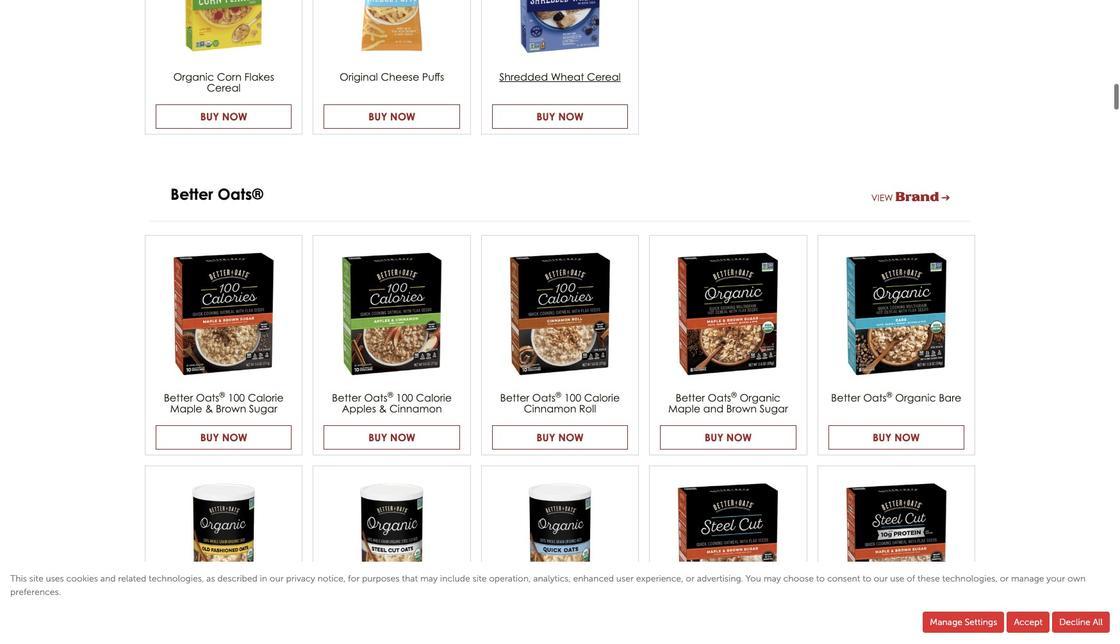 Task type: vqa. For each thing, say whether or not it's contained in the screenshot.
the rightmost site
yes



Task type: locate. For each thing, give the bounding box(es) containing it.
buy for buy now link associated with packaging of better oats organic maple & brown sugar image on the right
[[705, 431, 724, 444]]

packaging of better oats organic maple & brown sugar image
[[650, 236, 807, 393]]

advertising.
[[698, 574, 744, 585]]

1 horizontal spatial sugar
[[760, 403, 789, 416]]

purposes
[[362, 574, 400, 585]]

brown
[[216, 403, 246, 416], [727, 403, 757, 416], [877, 633, 908, 644]]

oats
[[196, 392, 219, 404], [364, 392, 388, 404], [533, 392, 556, 404], [708, 392, 732, 404], [864, 392, 887, 404]]

cereal right 'wheat'
[[587, 70, 621, 83]]

0 horizontal spatial technologies,
[[149, 574, 204, 585]]

®
[[219, 390, 225, 400], [388, 390, 393, 400], [556, 390, 562, 400], [732, 390, 737, 400], [887, 390, 893, 400]]

2 horizontal spatial organic
[[896, 392, 937, 404]]

2 horizontal spatial maple
[[832, 633, 864, 644]]

may right you
[[764, 574, 782, 585]]

0 horizontal spatial sugar
[[249, 403, 278, 416]]

100 calorie cinnamon roll
[[524, 392, 620, 416]]

buy down original cheese puffs link
[[369, 110, 388, 123]]

buy now down 100 calorie apples & cinnamon
[[369, 431, 416, 444]]

buy now for shredded wheat cereal image
[[537, 110, 584, 123]]

cereal left 'flakes'
[[207, 82, 241, 94]]

3 calorie from the left
[[584, 392, 620, 404]]

your
[[1047, 574, 1066, 585]]

1 horizontal spatial and
[[704, 403, 724, 416]]

cinnamon right apples
[[390, 403, 442, 416]]

decline
[[1060, 618, 1091, 628]]

0 horizontal spatial brown
[[216, 403, 246, 416]]

100 inside 100 calorie apples & cinnamon
[[396, 392, 413, 404]]

buy for packaging of better oats 100 calorie cinnamon roll image's buy now link
[[537, 431, 556, 444]]

2 horizontal spatial 100
[[565, 392, 582, 404]]

0 horizontal spatial calorie
[[248, 392, 284, 404]]

original cheese puffs
[[340, 70, 444, 83]]

use
[[891, 574, 905, 585]]

buy now down "shredded wheat cereal"
[[537, 110, 584, 123]]

0 horizontal spatial cereal
[[207, 82, 241, 94]]

2 better oats ® from the left
[[332, 390, 393, 404]]

brown inside steel cut maple & brown sugar wit
[[877, 633, 908, 644]]

3 better oats ® from the left
[[500, 390, 562, 404]]

buy now link for organic corn flakes cereal image
[[156, 104, 292, 129]]

4 oats from the left
[[708, 392, 732, 404]]

0 horizontal spatial organic
[[173, 70, 214, 83]]

maple for 100 calorie maple & brown sugar
[[170, 403, 202, 416]]

enhanced
[[574, 574, 614, 585]]

or left advertising. in the bottom right of the page
[[686, 574, 695, 585]]

buy for packaging of better oats 100 calorie apples & cinnamon image buy now link
[[369, 431, 388, 444]]

buy now link down 100 calorie maple & brown sugar
[[156, 426, 292, 450]]

2 horizontal spatial &
[[867, 633, 875, 644]]

cinnamon
[[390, 403, 442, 416], [524, 403, 577, 416]]

3 oats from the left
[[533, 392, 556, 404]]

now for packaging of better oats 100 calorie maple & brown sugar image
[[222, 431, 247, 444]]

organic inside 'organic maple and brown sugar'
[[740, 392, 781, 404]]

100 calorie apples & cinnamon
[[342, 392, 452, 416]]

choose
[[784, 574, 814, 585]]

site right include
[[473, 574, 487, 585]]

brown for steel cut maple & brown sugar wit
[[877, 633, 908, 644]]

buy down organic corn flakes cereal link
[[200, 110, 219, 123]]

now down 'wheat'
[[559, 110, 584, 123]]

organic for cereal
[[173, 70, 214, 83]]

buy now link down the 100 calorie cinnamon roll
[[492, 426, 629, 450]]

to right the choose
[[817, 574, 825, 585]]

1 horizontal spatial to
[[863, 574, 872, 585]]

1 site from the left
[[29, 574, 43, 585]]

cereal
[[587, 70, 621, 83], [207, 82, 241, 94]]

2 site from the left
[[473, 574, 487, 585]]

buy down 100 calorie maple & brown sugar
[[200, 431, 219, 444]]

decline all
[[1060, 618, 1104, 628]]

better for 100 calorie apples & cinnamon
[[332, 392, 361, 404]]

to
[[817, 574, 825, 585], [863, 574, 872, 585]]

100 inside 100 calorie maple & brown sugar
[[228, 392, 245, 404]]

buy now down 100 calorie maple & brown sugar
[[200, 431, 247, 444]]

buy now down the 100 calorie cinnamon roll
[[537, 431, 584, 444]]

2 horizontal spatial calorie
[[584, 392, 620, 404]]

brown inside 100 calorie maple & brown sugar
[[216, 403, 246, 416]]

better oats ®
[[164, 390, 225, 404], [332, 390, 393, 404], [500, 390, 562, 404], [676, 390, 737, 404]]

site up preferences.
[[29, 574, 43, 585]]

100
[[228, 392, 245, 404], [396, 392, 413, 404], [565, 392, 582, 404]]

oats for apples
[[364, 392, 388, 404]]

privacy notice
[[286, 574, 344, 585]]

100 for brown
[[228, 392, 245, 404]]

now down roll
[[559, 431, 584, 444]]

2 ® from the left
[[388, 390, 393, 400]]

1 horizontal spatial technologies,
[[943, 574, 998, 585]]

& inside 100 calorie maple & brown sugar
[[205, 403, 213, 416]]

1 horizontal spatial may
[[764, 574, 782, 585]]

& for 100 calorie apples & cinnamon
[[379, 403, 387, 416]]

buy now down 'organic maple and brown sugar'
[[705, 431, 752, 444]]

as
[[207, 574, 215, 585]]

that
[[402, 574, 418, 585]]

buy now link down shredded wheat cereal link
[[492, 104, 629, 129]]

may right that
[[421, 574, 438, 585]]

calorie
[[248, 392, 284, 404], [416, 392, 452, 404], [584, 392, 620, 404]]

100 for cinnamon
[[396, 392, 413, 404]]

technologies, right these
[[943, 574, 998, 585]]

our
[[874, 574, 888, 585]]

1 100 from the left
[[228, 392, 245, 404]]

1 cinnamon from the left
[[390, 403, 442, 416]]

technologies, left as
[[149, 574, 204, 585]]

roll
[[580, 403, 597, 416]]

buy now link for packaging of better oats 100 calorie maple & brown sugar image
[[156, 426, 292, 450]]

chevron up image
[[1082, 611, 1090, 621]]

1 vertical spatial and
[[100, 574, 116, 585]]

buy down 'organic maple and brown sugar'
[[705, 431, 724, 444]]

1 horizontal spatial &
[[379, 403, 387, 416]]

original
[[340, 70, 378, 83]]

0 horizontal spatial or
[[686, 574, 695, 585]]

buy down better oats ® organic bare
[[873, 431, 892, 444]]

buy now down organic corn flakes cereal link
[[200, 110, 247, 123]]

site
[[29, 574, 43, 585], [473, 574, 487, 585]]

1 horizontal spatial or
[[1001, 574, 1010, 585]]

3 ® from the left
[[556, 390, 562, 400]]

this site uses cookies and related technologies, as described in our privacy notice
[[10, 574, 344, 585]]

now down 100 calorie maple & brown sugar
[[222, 431, 247, 444]]

1 horizontal spatial cinnamon
[[524, 403, 577, 416]]

buy now link down better oats ® organic bare
[[829, 426, 965, 450]]

& for steel cut maple & brown sugar wit
[[867, 633, 875, 644]]

buy down "shredded wheat cereal"
[[537, 110, 556, 123]]

1 horizontal spatial brown
[[727, 403, 757, 416]]

1 calorie from the left
[[248, 392, 284, 404]]

5 oats from the left
[[864, 392, 887, 404]]

technologies,
[[149, 574, 204, 585], [943, 574, 998, 585]]

0 horizontal spatial to
[[817, 574, 825, 585]]

now for 'packaging of better oats organic bare' image
[[895, 431, 920, 444]]

buy now link down original cheese puffs link
[[324, 104, 460, 129]]

cinnamon left roll
[[524, 403, 577, 416]]

and
[[704, 403, 724, 416], [100, 574, 116, 585]]

sugar inside 100 calorie maple & brown sugar
[[249, 403, 278, 416]]

buy now down better oats ® organic bare
[[873, 431, 920, 444]]

0 horizontal spatial maple
[[170, 403, 202, 416]]

organic
[[173, 70, 214, 83], [740, 392, 781, 404], [896, 392, 937, 404]]

buy now link for packaging of better oats organic maple & brown sugar image on the right
[[661, 426, 797, 450]]

now down organic corn flakes cereal link
[[222, 110, 247, 123]]

corn
[[217, 70, 242, 83]]

1 better oats ® from the left
[[164, 390, 225, 404]]

uses
[[46, 574, 64, 585]]

0 horizontal spatial may
[[421, 574, 438, 585]]

maple inside steel cut maple & brown sugar wit
[[832, 633, 864, 644]]

now down 'organic maple and brown sugar'
[[727, 431, 752, 444]]

1 horizontal spatial 100
[[396, 392, 413, 404]]

buy for packaging of better oats 100 calorie maple & brown sugar image buy now link
[[200, 431, 219, 444]]

5 ® from the left
[[887, 390, 893, 400]]

decline all button
[[1053, 612, 1111, 634]]

shredded wheat cereal
[[500, 70, 621, 83]]

, for purposes that may include site operation, analytics, enhanced user experience, or advertising. you may choose to consent to our use of these technologies, or manage your own preferences.
[[10, 574, 1086, 598]]

you
[[746, 574, 762, 585]]

site inside , for purposes that may include site operation, analytics, enhanced user experience, or advertising. you may choose to consent to our use of these technologies, or manage your own preferences.
[[473, 574, 487, 585]]

cinnamon inside 100 calorie apples & cinnamon
[[390, 403, 442, 416]]

4 better oats ® from the left
[[676, 390, 737, 404]]

maple inside 'organic maple and brown sugar'
[[669, 403, 701, 416]]

maple inside 100 calorie maple & brown sugar
[[170, 403, 202, 416]]

buy down apples
[[369, 431, 388, 444]]

brand
[[896, 190, 940, 204]]

buy down the 100 calorie cinnamon roll
[[537, 431, 556, 444]]

buy now link down organic corn flakes cereal link
[[156, 104, 292, 129]]

0 horizontal spatial 100
[[228, 392, 245, 404]]

1 oats from the left
[[196, 392, 219, 404]]

better oats®
[[171, 185, 264, 204]]

related
[[118, 574, 146, 585]]

now down 100 calorie apples & cinnamon
[[390, 431, 416, 444]]

calorie inside 100 calorie maple & brown sugar
[[248, 392, 284, 404]]

packaging of better oats 100 calorie maple & brown sugar image
[[146, 236, 302, 393]]

® inside better oats ® organic bare
[[887, 390, 893, 400]]

2 100 from the left
[[396, 392, 413, 404]]

or left manage
[[1001, 574, 1010, 585]]

2 horizontal spatial brown
[[877, 633, 908, 644]]

organic for brown
[[740, 392, 781, 404]]

buy for "original cheese puffs" image's buy now link
[[369, 110, 388, 123]]

1 horizontal spatial maple
[[669, 403, 701, 416]]

now
[[222, 110, 247, 123], [390, 110, 416, 123], [559, 110, 584, 123], [222, 431, 247, 444], [390, 431, 416, 444], [559, 431, 584, 444], [727, 431, 752, 444], [895, 431, 920, 444]]

1 ® from the left
[[219, 390, 225, 400]]

1 horizontal spatial calorie
[[416, 392, 452, 404]]

calorie for brown
[[248, 392, 284, 404]]

&
[[205, 403, 213, 416], [379, 403, 387, 416], [867, 633, 875, 644]]

described
[[218, 574, 258, 585]]

accept
[[1015, 618, 1043, 628]]

manage settings button
[[924, 612, 1005, 634]]

calorie inside 100 calorie apples & cinnamon
[[416, 392, 452, 404]]

0 horizontal spatial cinnamon
[[390, 403, 442, 416]]

4 ® from the left
[[732, 390, 737, 400]]

0 horizontal spatial &
[[205, 403, 213, 416]]

2 calorie from the left
[[416, 392, 452, 404]]

shredded wheat cereal image
[[482, 0, 639, 72]]

2 cinnamon from the left
[[524, 403, 577, 416]]

now for packaging of better oats 100 calorie cinnamon roll image
[[559, 431, 584, 444]]

2 oats from the left
[[364, 392, 388, 404]]

buy now link
[[156, 104, 292, 129], [324, 104, 460, 129], [492, 104, 629, 129], [156, 426, 292, 450], [324, 426, 460, 450], [492, 426, 629, 450], [661, 426, 797, 450], [829, 426, 965, 450]]

buy
[[200, 110, 219, 123], [369, 110, 388, 123], [537, 110, 556, 123], [200, 431, 219, 444], [369, 431, 388, 444], [537, 431, 556, 444], [705, 431, 724, 444], [873, 431, 892, 444]]

2 technologies, from the left
[[943, 574, 998, 585]]

& inside steel cut maple & brown sugar wit
[[867, 633, 875, 644]]

manage
[[931, 618, 963, 628]]

cereal inside the organic corn flakes cereal
[[207, 82, 241, 94]]

0 horizontal spatial site
[[29, 574, 43, 585]]

0 vertical spatial and
[[704, 403, 724, 416]]

organic steel cut oats package image
[[314, 467, 471, 623]]

to left our
[[863, 574, 872, 585]]

® for cinnamon
[[556, 390, 562, 400]]

buy now link down 100 calorie apples & cinnamon
[[324, 426, 460, 450]]

sugar inside steel cut maple & brown sugar wit
[[911, 633, 939, 644]]

1 horizontal spatial site
[[473, 574, 487, 585]]

1 horizontal spatial organic
[[740, 392, 781, 404]]

better
[[171, 185, 213, 204], [164, 392, 193, 404], [332, 392, 361, 404], [500, 392, 530, 404], [676, 392, 705, 404], [832, 392, 861, 404]]

2 or from the left
[[1001, 574, 1010, 585]]

now down better oats ® organic bare
[[895, 431, 920, 444]]

may
[[421, 574, 438, 585], [764, 574, 782, 585]]

now down cheese
[[390, 110, 416, 123]]

packaging of better oats steel cut maple & brown sugar with protein image
[[819, 467, 975, 623]]

buy now for 'packaging of better oats organic bare' image
[[873, 431, 920, 444]]

& inside 100 calorie apples & cinnamon
[[379, 403, 387, 416]]

buy now down original cheese puffs link
[[369, 110, 416, 123]]

better oats ® for apples
[[332, 390, 393, 404]]

sugar
[[249, 403, 278, 416], [760, 403, 789, 416], [911, 633, 939, 644]]

buy now
[[200, 110, 247, 123], [369, 110, 416, 123], [537, 110, 584, 123], [200, 431, 247, 444], [369, 431, 416, 444], [537, 431, 584, 444], [705, 431, 752, 444], [873, 431, 920, 444]]

buy now link down 'organic maple and brown sugar'
[[661, 426, 797, 450]]

wheat
[[551, 70, 585, 83]]

organic inside the organic corn flakes cereal
[[173, 70, 214, 83]]

of
[[907, 574, 916, 585]]

® for and
[[732, 390, 737, 400]]

cinnamon inside the 100 calorie cinnamon roll
[[524, 403, 577, 416]]

technologies, inside , for purposes that may include site operation, analytics, enhanced user experience, or advertising. you may choose to consent to our use of these technologies, or manage your own preferences.
[[943, 574, 998, 585]]

buy now for organic corn flakes cereal image
[[200, 110, 247, 123]]

now for shredded wheat cereal image
[[559, 110, 584, 123]]

buy now for packaging of better oats 100 calorie apples & cinnamon image
[[369, 431, 416, 444]]

maple
[[170, 403, 202, 416], [669, 403, 701, 416], [832, 633, 864, 644]]

2 horizontal spatial sugar
[[911, 633, 939, 644]]

100 calorie maple & brown sugar
[[170, 392, 284, 416]]

3 100 from the left
[[565, 392, 582, 404]]

oats for and
[[708, 392, 732, 404]]

or
[[686, 574, 695, 585], [1001, 574, 1010, 585]]



Task type: describe. For each thing, give the bounding box(es) containing it.
buy now for packaging of better oats organic maple & brown sugar image on the right
[[705, 431, 752, 444]]

buy now for "original cheese puffs" image
[[369, 110, 416, 123]]

include
[[440, 574, 471, 585]]

privacy notice link
[[286, 574, 344, 585]]

brown for 100 calorie maple & brown sugar
[[216, 403, 246, 416]]

oats®
[[218, 185, 264, 204]]

consent
[[828, 574, 861, 585]]

better inside better oats ® organic bare
[[832, 392, 861, 404]]

view brand
[[872, 190, 940, 204]]

apples
[[342, 403, 376, 416]]

buy now link for packaging of better oats 100 calorie cinnamon roll image
[[492, 426, 629, 450]]

calorie for cinnamon
[[416, 392, 452, 404]]

original cheese puffs link
[[324, 70, 460, 83]]

bare
[[940, 392, 962, 404]]

own
[[1068, 574, 1086, 585]]

in our
[[260, 574, 284, 585]]

buy now link for shredded wheat cereal image
[[492, 104, 629, 129]]

2 may from the left
[[764, 574, 782, 585]]

cut
[[933, 622, 951, 635]]

accept button
[[1008, 612, 1050, 634]]

puffs
[[422, 70, 444, 83]]

oats inside better oats ® organic bare
[[864, 392, 887, 404]]

sugar for steel cut maple & brown sugar wit
[[911, 633, 939, 644]]

steel cut maple & brown sugar wit link
[[829, 622, 965, 644]]

now for "original cheese puffs" image
[[390, 110, 416, 123]]

organic corn flakes cereal link
[[156, 70, 292, 94]]

,
[[344, 574, 346, 585]]

organic corn flakes cereal image
[[146, 0, 302, 72]]

now for packaging of better oats 100 calorie apples & cinnamon image
[[390, 431, 416, 444]]

cheese
[[381, 70, 420, 83]]

packaging of better oats 100 calorie apples & cinnamon image
[[314, 236, 471, 393]]

experience,
[[637, 574, 684, 585]]

sugar inside 'organic maple and brown sugar'
[[760, 403, 789, 416]]

® for apples
[[388, 390, 393, 400]]

steel cut maple & brown sugar wit
[[832, 622, 962, 644]]

long arrow right image
[[942, 194, 950, 203]]

preferences.
[[10, 587, 61, 598]]

buy now for packaging of better oats 100 calorie cinnamon roll image
[[537, 431, 584, 444]]

settings
[[966, 618, 998, 628]]

analytics,
[[534, 574, 571, 585]]

buy now link for 'packaging of better oats organic bare' image
[[829, 426, 965, 450]]

better for organic maple and brown sugar
[[676, 392, 705, 404]]

better for 100 calorie maple & brown sugar
[[164, 392, 193, 404]]

buy now link for packaging of better oats 100 calorie apples & cinnamon image
[[324, 426, 460, 450]]

packaging of better oats 100 calorie cinnamon roll image
[[482, 236, 639, 393]]

now for packaging of better oats organic maple & brown sugar image on the right
[[727, 431, 752, 444]]

brown inside 'organic maple and brown sugar'
[[727, 403, 757, 416]]

operation,
[[489, 574, 531, 585]]

flakes
[[245, 70, 274, 83]]

0 horizontal spatial and
[[100, 574, 116, 585]]

buy for organic corn flakes cereal image buy now link
[[200, 110, 219, 123]]

view
[[872, 192, 894, 203]]

1 horizontal spatial cereal
[[587, 70, 621, 83]]

calorie inside the 100 calorie cinnamon roll
[[584, 392, 620, 404]]

& for 100 calorie maple & brown sugar
[[205, 403, 213, 416]]

organic quick oats package image
[[482, 467, 639, 623]]

shredded
[[500, 70, 548, 83]]

® for maple
[[219, 390, 225, 400]]

organic inside better oats ® organic bare
[[896, 392, 937, 404]]

manage settings
[[931, 618, 998, 628]]

buy for buy now link associated with 'packaging of better oats organic bare' image
[[873, 431, 892, 444]]

original cheese puffs image
[[314, 0, 471, 72]]

1 technologies, from the left
[[149, 574, 204, 585]]

1 may from the left
[[421, 574, 438, 585]]

100 inside the 100 calorie cinnamon roll
[[565, 392, 582, 404]]

oats for maple
[[196, 392, 219, 404]]

better oats ® for cinnamon
[[500, 390, 562, 404]]

better oats ® organic bare
[[832, 390, 962, 404]]

maple for steel cut maple & brown sugar wit
[[832, 633, 864, 644]]

cookies
[[66, 574, 98, 585]]

better oats ® for maple
[[164, 390, 225, 404]]

organic maple and brown sugar
[[669, 392, 789, 416]]

sugar for 100 calorie maple & brown sugar
[[249, 403, 278, 416]]

1 to from the left
[[817, 574, 825, 585]]

these
[[918, 574, 941, 585]]

for
[[348, 574, 360, 585]]

buy now link for "original cheese puffs" image
[[324, 104, 460, 129]]

oats for cinnamon
[[533, 392, 556, 404]]

buy for buy now link related to shredded wheat cereal image
[[537, 110, 556, 123]]

2 to from the left
[[863, 574, 872, 585]]

buy now for packaging of better oats 100 calorie maple & brown sugar image
[[200, 431, 247, 444]]

shredded wheat cereal link
[[492, 70, 629, 83]]

user
[[617, 574, 634, 585]]

steel
[[907, 622, 931, 635]]

better for 100 calorie cinnamon roll
[[500, 392, 530, 404]]

this
[[10, 574, 27, 585]]

and inside 'organic maple and brown sugar'
[[704, 403, 724, 416]]

packaging of better oats steel cut maple & brown sugar image
[[650, 467, 807, 623]]

organic corn flakes cereal
[[173, 70, 274, 94]]

packaging of better oats organic bare image
[[819, 236, 975, 393]]

now for organic corn flakes cereal image
[[222, 110, 247, 123]]

organic old fashioned oats package image
[[146, 467, 302, 623]]

all
[[1094, 618, 1104, 628]]

manage
[[1012, 574, 1045, 585]]

1 or from the left
[[686, 574, 695, 585]]

better oats ® for and
[[676, 390, 737, 404]]



